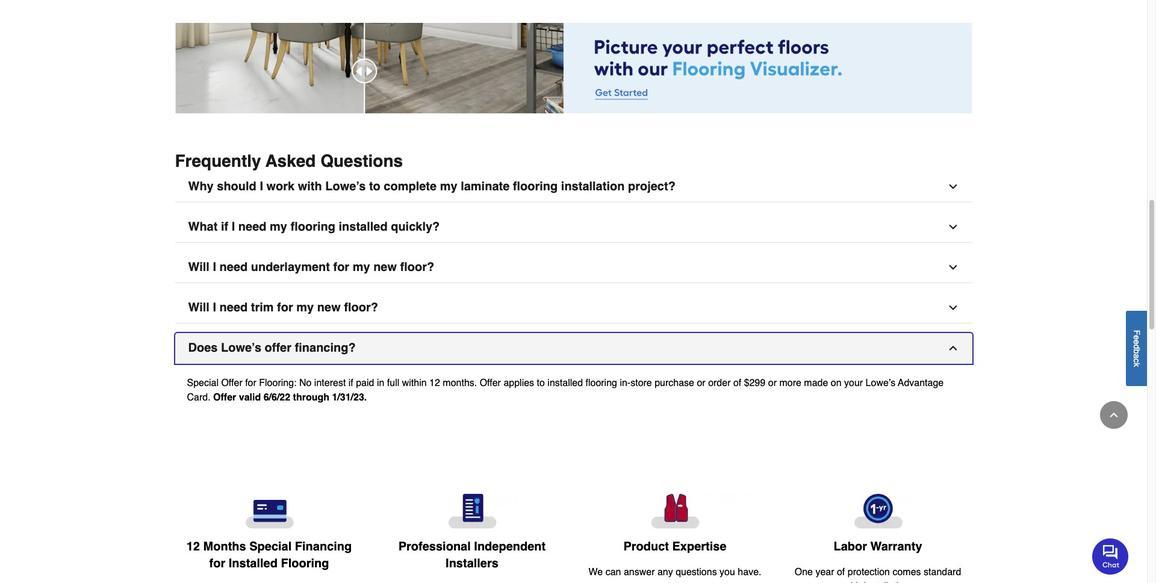 Task type: describe. For each thing, give the bounding box(es) containing it.
labor
[[834, 540, 868, 554]]

a
[[1133, 354, 1142, 358]]

will i need underlayment for my new floor? button
[[175, 252, 973, 283]]

chevron down image for what if i need my flooring installed quickly?
[[948, 221, 960, 233]]

interest
[[314, 378, 346, 388]]

will i need trim for my new floor? button
[[175, 293, 973, 323]]

made
[[805, 378, 829, 388]]

months
[[203, 540, 246, 554]]

installation.
[[864, 581, 913, 583]]

why should i work with lowe's to complete my laminate flooring installation project? button
[[175, 172, 973, 202]]

have.
[[738, 567, 762, 578]]

financing?
[[295, 341, 356, 355]]

f
[[1133, 330, 1142, 335]]

does
[[188, 341, 218, 355]]

12 months special financing for installed flooring
[[187, 540, 352, 570]]

my inside what if i need my flooring installed quickly? button
[[270, 220, 287, 234]]

will for will i need underlayment for my new floor?
[[188, 260, 210, 274]]

$299
[[745, 378, 766, 388]]

special inside special offer for flooring: no interest if paid in full within 12 months. offer applies to installed flooring in-store purchase or order of $299 or more made on your lowe's advantage card.
[[187, 378, 219, 388]]

your
[[845, 378, 864, 388]]

applies
[[504, 378, 535, 388]]

k
[[1133, 363, 1142, 367]]

more
[[780, 378, 802, 388]]

laminate
[[461, 179, 510, 193]]

new for will i need underlayment for my new floor?
[[374, 260, 397, 274]]

we can answer any questions you have.
[[589, 567, 762, 578]]

months.
[[443, 378, 477, 388]]

i left work
[[260, 179, 263, 193]]

product expertise
[[624, 540, 727, 554]]

project?
[[628, 179, 676, 193]]

6/6/22
[[264, 392, 291, 403]]

within
[[402, 378, 427, 388]]

underlayment
[[251, 260, 330, 274]]

offer up valid
[[221, 378, 243, 388]]

independent
[[474, 540, 546, 554]]

i inside button
[[213, 300, 216, 314]]

d
[[1133, 344, 1142, 349]]

a lowe's red vest icon. image
[[584, 494, 767, 529]]

a blue 1-year labor warranty icon. image
[[787, 494, 970, 529]]

of inside special offer for flooring: no interest if paid in full within 12 months. offer applies to installed flooring in-store purchase or order of $299 or more made on your lowe's advantage card.
[[734, 378, 742, 388]]

need for underlayment
[[220, 260, 248, 274]]

chevron down image for why should i work with lowe's to complete my laminate flooring installation project?
[[948, 181, 960, 193]]

i down the what
[[213, 260, 216, 274]]

does lowe's offer financing? button
[[175, 333, 973, 364]]

in-
[[620, 378, 631, 388]]

need for trim
[[220, 300, 248, 314]]

card.
[[187, 392, 211, 403]]

labor warranty
[[834, 540, 923, 554]]

why
[[188, 179, 214, 193]]

complete
[[384, 179, 437, 193]]

1/31/23.
[[332, 392, 367, 403]]

why should i work with lowe's to complete my laminate flooring installation project?
[[188, 179, 676, 193]]

chevron up image
[[1109, 409, 1121, 421]]

year
[[816, 567, 835, 578]]

to inside special offer for flooring: no interest if paid in full within 12 months. offer applies to installed flooring in-store purchase or order of $299 or more made on your lowe's advantage card.
[[537, 378, 545, 388]]

warranty
[[871, 540, 923, 554]]

will i need underlayment for my new floor?
[[188, 260, 435, 274]]

comes
[[893, 567, 922, 578]]

financing
[[295, 540, 352, 554]]

should
[[217, 179, 257, 193]]

what if i need my flooring installed quickly? button
[[175, 212, 973, 243]]

will for will i need trim for my new floor?
[[188, 300, 210, 314]]

protection
[[848, 567, 891, 578]]

floor? for will i need underlayment for my new floor?
[[400, 260, 435, 274]]

on
[[831, 378, 842, 388]]

flooring inside special offer for flooring: no interest if paid in full within 12 months. offer applies to installed flooring in-store purchase or order of $299 or more made on your lowe's advantage card.
[[586, 378, 618, 388]]

frequently
[[175, 151, 261, 170]]

my inside why should i work with lowe's to complete my laminate flooring installation project? button
[[440, 179, 458, 193]]

12 inside special offer for flooring: no interest if paid in full within 12 months. offer applies to installed flooring in-store purchase or order of $299 or more made on your lowe's advantage card.
[[430, 378, 440, 388]]

i right the what
[[232, 220, 235, 234]]

paid
[[356, 378, 374, 388]]

standard
[[924, 567, 962, 578]]

professional independent installers
[[399, 540, 546, 570]]

special inside 12 months special financing for installed flooring
[[250, 540, 292, 554]]

offer valid 6/6/22 through 1/31/23.
[[213, 392, 367, 403]]

asked
[[266, 151, 316, 170]]

1 horizontal spatial flooring
[[513, 179, 558, 193]]

questions
[[676, 567, 717, 578]]

picture your perfect floors with our flooring visualizer. get started. image
[[175, 23, 973, 114]]

1 e from the top
[[1133, 335, 1142, 340]]

scroll to top element
[[1101, 401, 1129, 429]]

purchase
[[655, 378, 695, 388]]

installation
[[561, 179, 625, 193]]

installed
[[229, 557, 278, 570]]

any
[[658, 567, 673, 578]]

f e e d b a c k button
[[1127, 311, 1148, 386]]



Task type: vqa. For each thing, say whether or not it's contained in the screenshot.
installation services
no



Task type: locate. For each thing, give the bounding box(es) containing it.
1 vertical spatial to
[[537, 378, 545, 388]]

frequently asked questions
[[175, 151, 403, 170]]

2 vertical spatial lowe's
[[866, 378, 896, 388]]

for down what if i need my flooring installed quickly?
[[333, 260, 350, 274]]

need left trim
[[220, 300, 248, 314]]

1 vertical spatial with
[[844, 581, 862, 583]]

will inside button
[[188, 300, 210, 314]]

1 horizontal spatial installed
[[548, 378, 583, 388]]

1 vertical spatial 12
[[187, 540, 200, 554]]

new for will i need trim for my new floor?
[[317, 300, 341, 314]]

e
[[1133, 335, 1142, 340], [1133, 340, 1142, 344]]

can
[[606, 567, 622, 578]]

installed inside special offer for flooring: no interest if paid in full within 12 months. offer applies to installed flooring in-store purchase or order of $299 or more made on your lowe's advantage card.
[[548, 378, 583, 388]]

with inside button
[[298, 179, 322, 193]]

special
[[187, 378, 219, 388], [250, 540, 292, 554]]

to
[[369, 179, 381, 193], [537, 378, 545, 388]]

2 horizontal spatial lowe's
[[866, 378, 896, 388]]

1 horizontal spatial lowe's
[[326, 179, 366, 193]]

will down the what
[[188, 260, 210, 274]]

i
[[260, 179, 263, 193], [232, 220, 235, 234], [213, 260, 216, 274], [213, 300, 216, 314]]

1 vertical spatial lowe's
[[221, 341, 262, 355]]

chevron up image
[[948, 342, 960, 354]]

2 e from the top
[[1133, 340, 1142, 344]]

e up d
[[1133, 335, 1142, 340]]

for up valid
[[245, 378, 257, 388]]

need inside button
[[220, 300, 248, 314]]

0 vertical spatial chevron down image
[[948, 221, 960, 233]]

or right $299
[[769, 378, 777, 388]]

0 horizontal spatial or
[[697, 378, 706, 388]]

12 inside 12 months special financing for installed flooring
[[187, 540, 200, 554]]

will
[[188, 260, 210, 274], [188, 300, 210, 314]]

floor?
[[400, 260, 435, 274], [344, 300, 378, 314]]

special up the card. on the bottom left of page
[[187, 378, 219, 388]]

1 vertical spatial of
[[838, 567, 846, 578]]

0 vertical spatial 12
[[430, 378, 440, 388]]

1 vertical spatial will
[[188, 300, 210, 314]]

12
[[430, 378, 440, 388], [187, 540, 200, 554]]

1 chevron down image from the top
[[948, 181, 960, 193]]

my inside "will i need trim for my new floor?" button
[[297, 300, 314, 314]]

floor? up financing?
[[344, 300, 378, 314]]

0 horizontal spatial lowe's
[[221, 341, 262, 355]]

with down protection
[[844, 581, 862, 583]]

need left underlayment
[[220, 260, 248, 274]]

2 horizontal spatial flooring
[[586, 378, 618, 388]]

lowe's down questions on the left top
[[326, 179, 366, 193]]

1 horizontal spatial to
[[537, 378, 545, 388]]

0 vertical spatial flooring
[[513, 179, 558, 193]]

what
[[188, 220, 218, 234]]

with inside one year of protection comes standard with installation.
[[844, 581, 862, 583]]

one year of protection comes standard with installation.
[[795, 567, 962, 583]]

i up the does
[[213, 300, 216, 314]]

lowe's inside "button"
[[221, 341, 262, 355]]

1 horizontal spatial special
[[250, 540, 292, 554]]

we
[[589, 567, 603, 578]]

0 vertical spatial lowe's
[[326, 179, 366, 193]]

1 vertical spatial special
[[250, 540, 292, 554]]

if inside special offer for flooring: no interest if paid in full within 12 months. offer applies to installed flooring in-store purchase or order of $299 or more made on your lowe's advantage card.
[[349, 378, 354, 388]]

special offer for flooring: no interest if paid in full within 12 months. offer applies to installed flooring in-store purchase or order of $299 or more made on your lowe's advantage card.
[[187, 378, 944, 403]]

1 vertical spatial if
[[349, 378, 354, 388]]

2 will from the top
[[188, 300, 210, 314]]

0 horizontal spatial new
[[317, 300, 341, 314]]

chevron down image inside why should i work with lowe's to complete my laminate flooring installation project? button
[[948, 181, 960, 193]]

0 horizontal spatial of
[[734, 378, 742, 388]]

will inside button
[[188, 260, 210, 274]]

2 or from the left
[[769, 378, 777, 388]]

floor? inside "will i need trim for my new floor?" button
[[344, 300, 378, 314]]

flooring:
[[259, 378, 297, 388]]

in
[[377, 378, 385, 388]]

trim
[[251, 300, 274, 314]]

0 vertical spatial special
[[187, 378, 219, 388]]

product
[[624, 540, 669, 554]]

one
[[795, 567, 813, 578]]

through
[[293, 392, 330, 403]]

0 horizontal spatial with
[[298, 179, 322, 193]]

advantage
[[898, 378, 944, 388]]

12 right within
[[430, 378, 440, 388]]

for inside button
[[277, 300, 293, 314]]

for inside 12 months special financing for installed flooring
[[209, 557, 225, 570]]

chevron down image
[[948, 221, 960, 233], [948, 302, 960, 314]]

for for trim
[[277, 300, 293, 314]]

2 chevron down image from the top
[[948, 261, 960, 273]]

expertise
[[673, 540, 727, 554]]

no
[[299, 378, 312, 388]]

flooring left in-
[[586, 378, 618, 388]]

2 chevron down image from the top
[[948, 302, 960, 314]]

store
[[631, 378, 652, 388]]

for for underlayment
[[333, 260, 350, 274]]

0 vertical spatial to
[[369, 179, 381, 193]]

0 vertical spatial if
[[221, 220, 228, 234]]

for down months
[[209, 557, 225, 570]]

installed inside button
[[339, 220, 388, 234]]

0 vertical spatial with
[[298, 179, 322, 193]]

questions
[[321, 151, 403, 170]]

if
[[221, 220, 228, 234], [349, 378, 354, 388]]

2 vertical spatial need
[[220, 300, 248, 314]]

flooring
[[513, 179, 558, 193], [291, 220, 336, 234], [586, 378, 618, 388]]

need
[[238, 220, 267, 234], [220, 260, 248, 274], [220, 300, 248, 314]]

0 horizontal spatial floor?
[[344, 300, 378, 314]]

b
[[1133, 349, 1142, 354]]

installed
[[339, 220, 388, 234], [548, 378, 583, 388]]

need down should
[[238, 220, 267, 234]]

installed left quickly?
[[339, 220, 388, 234]]

1 vertical spatial chevron down image
[[948, 261, 960, 273]]

to inside button
[[369, 179, 381, 193]]

my
[[440, 179, 458, 193], [270, 220, 287, 234], [353, 260, 370, 274], [297, 300, 314, 314]]

0 vertical spatial new
[[374, 260, 397, 274]]

0 horizontal spatial to
[[369, 179, 381, 193]]

0 horizontal spatial installed
[[339, 220, 388, 234]]

installed down does lowe's offer financing? "button"
[[548, 378, 583, 388]]

lowe's inside special offer for flooring: no interest if paid in full within 12 months. offer applies to installed flooring in-store purchase or order of $299 or more made on your lowe's advantage card.
[[866, 378, 896, 388]]

my inside the "will i need underlayment for my new floor?" button
[[353, 260, 370, 274]]

or left order
[[697, 378, 706, 388]]

1 horizontal spatial with
[[844, 581, 862, 583]]

installers
[[446, 557, 499, 570]]

for for financing
[[209, 557, 225, 570]]

1 or from the left
[[697, 378, 706, 388]]

or
[[697, 378, 706, 388], [769, 378, 777, 388]]

1 vertical spatial floor?
[[344, 300, 378, 314]]

chevron down image for will i need trim for my new floor?
[[948, 302, 960, 314]]

will i need trim for my new floor?
[[188, 300, 378, 314]]

valid
[[239, 392, 261, 403]]

a dark blue credit card icon. image
[[177, 494, 361, 529]]

1 horizontal spatial floor?
[[400, 260, 435, 274]]

0 vertical spatial need
[[238, 220, 267, 234]]

1 will from the top
[[188, 260, 210, 274]]

work
[[267, 179, 295, 193]]

will up the does
[[188, 300, 210, 314]]

a dark blue background check icon. image
[[381, 494, 564, 529]]

floor? down quickly?
[[400, 260, 435, 274]]

lowe's left the offer
[[221, 341, 262, 355]]

1 horizontal spatial if
[[349, 378, 354, 388]]

1 vertical spatial new
[[317, 300, 341, 314]]

flooring right laminate
[[513, 179, 558, 193]]

1 horizontal spatial 12
[[430, 378, 440, 388]]

1 horizontal spatial of
[[838, 567, 846, 578]]

of inside one year of protection comes standard with installation.
[[838, 567, 846, 578]]

chevron down image inside "will i need trim for my new floor?" button
[[948, 302, 960, 314]]

0 vertical spatial of
[[734, 378, 742, 388]]

e up "b"
[[1133, 340, 1142, 344]]

floor? for will i need trim for my new floor?
[[344, 300, 378, 314]]

to down questions on the left top
[[369, 179, 381, 193]]

c
[[1133, 358, 1142, 363]]

chevron down image inside what if i need my flooring installed quickly? button
[[948, 221, 960, 233]]

chevron down image
[[948, 181, 960, 193], [948, 261, 960, 273]]

for
[[333, 260, 350, 274], [277, 300, 293, 314], [245, 378, 257, 388], [209, 557, 225, 570]]

0 horizontal spatial 12
[[187, 540, 200, 554]]

does lowe's offer financing?
[[188, 341, 356, 355]]

if left paid in the bottom of the page
[[349, 378, 354, 388]]

of right year
[[838, 567, 846, 578]]

new down quickly?
[[374, 260, 397, 274]]

full
[[387, 378, 400, 388]]

0 vertical spatial will
[[188, 260, 210, 274]]

offer
[[221, 378, 243, 388], [480, 378, 501, 388], [213, 392, 236, 403]]

new inside button
[[374, 260, 397, 274]]

1 horizontal spatial or
[[769, 378, 777, 388]]

flooring up will i need underlayment for my new floor?
[[291, 220, 336, 234]]

new inside button
[[317, 300, 341, 314]]

for inside special offer for flooring: no interest if paid in full within 12 months. offer applies to installed flooring in-store purchase or order of $299 or more made on your lowe's advantage card.
[[245, 378, 257, 388]]

12 left months
[[187, 540, 200, 554]]

1 vertical spatial need
[[220, 260, 248, 274]]

to right 'applies'
[[537, 378, 545, 388]]

0 horizontal spatial if
[[221, 220, 228, 234]]

new up financing?
[[317, 300, 341, 314]]

0 horizontal spatial flooring
[[291, 220, 336, 234]]

floor? inside the "will i need underlayment for my new floor?" button
[[400, 260, 435, 274]]

chevron down image inside the "will i need underlayment for my new floor?" button
[[948, 261, 960, 273]]

chevron down image for will i need underlayment for my new floor?
[[948, 261, 960, 273]]

lowe's right your on the right of the page
[[866, 378, 896, 388]]

1 vertical spatial flooring
[[291, 220, 336, 234]]

order
[[709, 378, 731, 388]]

1 horizontal spatial new
[[374, 260, 397, 274]]

if inside button
[[221, 220, 228, 234]]

for inside button
[[333, 260, 350, 274]]

special up installed
[[250, 540, 292, 554]]

you
[[720, 567, 736, 578]]

if right the what
[[221, 220, 228, 234]]

offer
[[265, 341, 292, 355]]

with right work
[[298, 179, 322, 193]]

1 vertical spatial installed
[[548, 378, 583, 388]]

for right trim
[[277, 300, 293, 314]]

1 vertical spatial chevron down image
[[948, 302, 960, 314]]

what if i need my flooring installed quickly?
[[188, 220, 440, 234]]

with
[[298, 179, 322, 193], [844, 581, 862, 583]]

professional
[[399, 540, 471, 554]]

0 vertical spatial installed
[[339, 220, 388, 234]]

0 horizontal spatial special
[[187, 378, 219, 388]]

2 vertical spatial flooring
[[586, 378, 618, 388]]

of left $299
[[734, 378, 742, 388]]

lowe's inside button
[[326, 179, 366, 193]]

chat invite button image
[[1093, 538, 1130, 575]]

0 vertical spatial chevron down image
[[948, 181, 960, 193]]

answer
[[624, 567, 655, 578]]

offer left valid
[[213, 392, 236, 403]]

0 vertical spatial floor?
[[400, 260, 435, 274]]

offer left 'applies'
[[480, 378, 501, 388]]

quickly?
[[391, 220, 440, 234]]

flooring
[[281, 557, 329, 570]]

1 chevron down image from the top
[[948, 221, 960, 233]]

new
[[374, 260, 397, 274], [317, 300, 341, 314]]

f e e d b a c k
[[1133, 330, 1142, 367]]



